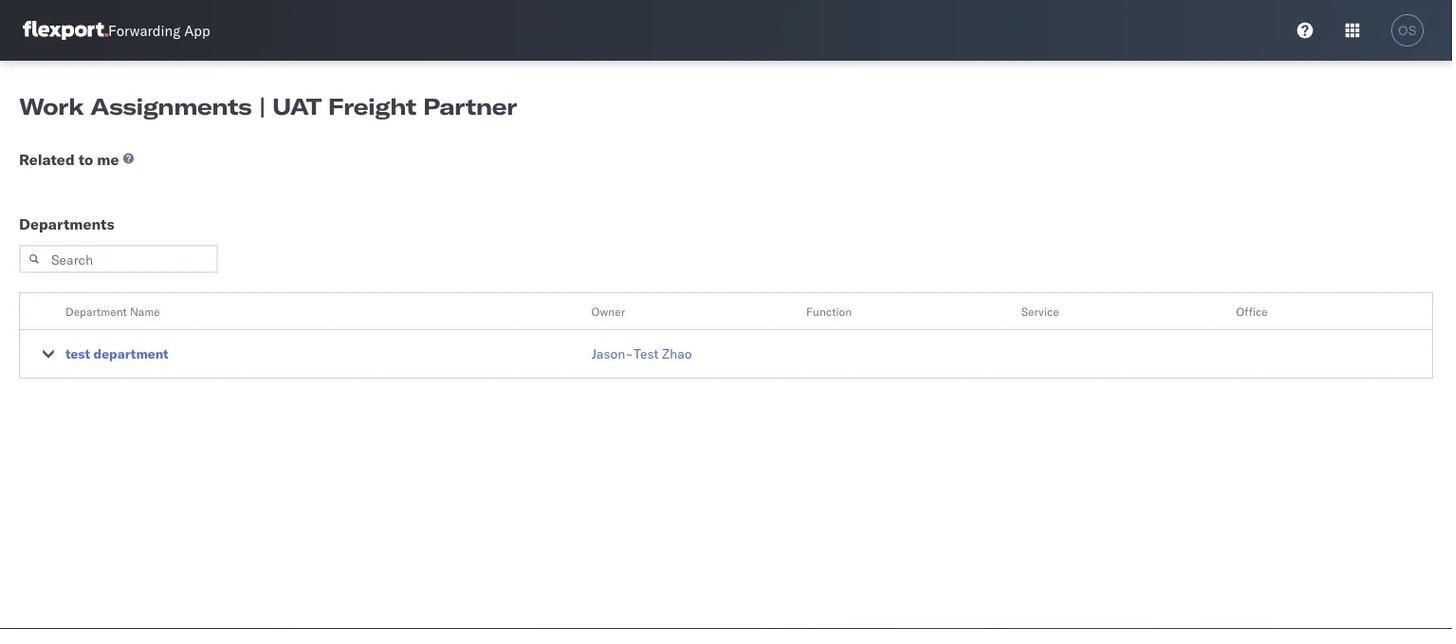 Task type: describe. For each thing, give the bounding box(es) containing it.
assignments
[[90, 92, 252, 120]]

flexport. image
[[23, 21, 108, 40]]

work
[[19, 92, 84, 120]]

os button
[[1386, 9, 1430, 52]]

zhao
[[662, 345, 692, 362]]

os
[[1399, 23, 1417, 37]]

uat
[[273, 92, 321, 120]]

owner
[[592, 304, 625, 318]]

test
[[65, 345, 90, 362]]

related
[[19, 150, 75, 169]]

forwarding app
[[108, 21, 210, 39]]

name
[[130, 304, 160, 318]]

|
[[258, 92, 266, 120]]

related to me
[[19, 150, 119, 169]]

freight
[[328, 92, 416, 120]]

test department link
[[65, 344, 169, 363]]

jason-
[[592, 345, 634, 362]]

department
[[94, 345, 169, 362]]



Task type: locate. For each thing, give the bounding box(es) containing it.
test department
[[65, 345, 169, 362]]

test
[[634, 345, 659, 362]]

service
[[1022, 304, 1059, 318]]

app
[[184, 21, 210, 39]]

work assignments | uat freight partner
[[19, 92, 517, 120]]

Search text field
[[19, 245, 218, 273]]

office
[[1237, 304, 1268, 318]]

partner
[[423, 92, 517, 120]]

department
[[65, 304, 127, 318]]

jason-test zhao link
[[592, 344, 692, 363]]

me
[[97, 150, 119, 169]]

jason-test zhao
[[592, 345, 692, 362]]

departments
[[19, 214, 114, 233]]

forwarding
[[108, 21, 181, 39]]

department name
[[65, 304, 160, 318]]

function
[[807, 304, 852, 318]]

forwarding app link
[[23, 21, 210, 40]]

to
[[78, 150, 93, 169]]



Task type: vqa. For each thing, say whether or not it's contained in the screenshot.
|
yes



